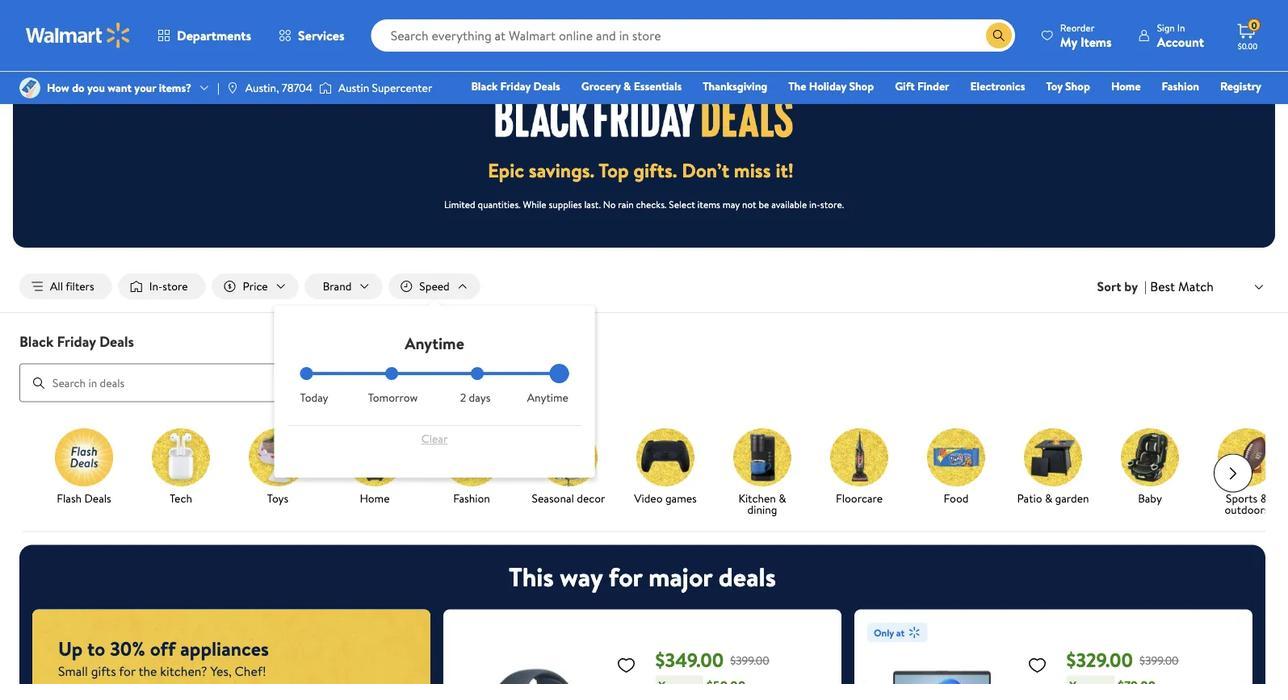 Task type: vqa. For each thing, say whether or not it's contained in the screenshot.
last.
yes



Task type: locate. For each thing, give the bounding box(es) containing it.
$329.00 $399.00
[[1067, 647, 1179, 675]]

essentials
[[634, 78, 682, 94]]

fashion
[[1162, 78, 1199, 94], [453, 491, 490, 507]]

toy shop link
[[1039, 78, 1098, 95]]

0 horizontal spatial black
[[19, 332, 54, 352]]

1 vertical spatial black
[[19, 332, 54, 352]]

home down shop home image
[[360, 491, 390, 507]]

games
[[665, 491, 697, 507]]

shop tech image
[[152, 429, 210, 487]]

for
[[609, 560, 642, 596], [119, 663, 136, 681]]

30%
[[110, 636, 145, 663]]

shop fashion image
[[443, 429, 501, 487]]

0 horizontal spatial $399.00
[[730, 653, 769, 669]]

|
[[217, 80, 220, 96], [1145, 278, 1147, 296]]

& inside sports & outdoors
[[1261, 491, 1268, 507]]

yes,
[[210, 663, 232, 681]]

0 vertical spatial black
[[471, 78, 498, 94]]

outdoors
[[1225, 502, 1269, 518]]

shop
[[849, 78, 874, 94], [1065, 78, 1090, 94]]

checks.
[[636, 197, 667, 211]]

shop right holiday
[[849, 78, 874, 94]]

0 vertical spatial home
[[1111, 78, 1141, 94]]

0 horizontal spatial  image
[[226, 82, 239, 95]]

1 horizontal spatial for
[[609, 560, 642, 596]]

decor
[[577, 491, 605, 507]]

up to 30% off appliances small gifts for the kitchen? yes, chef!
[[58, 636, 269, 681]]

shop baby image
[[1121, 429, 1179, 487]]

tech link
[[139, 429, 223, 508]]

 image
[[319, 80, 332, 96], [226, 82, 239, 95]]

1 horizontal spatial shop
[[1065, 78, 1090, 94]]

$349.00
[[655, 647, 724, 675]]

registry one debit
[[1138, 78, 1262, 117]]

& right sports
[[1261, 491, 1268, 507]]

1 horizontal spatial anytime
[[527, 390, 569, 406]]

one
[[1138, 101, 1162, 117]]

0 horizontal spatial home link
[[333, 429, 417, 508]]

quantities.
[[478, 197, 521, 211]]

one debit link
[[1131, 100, 1200, 118]]

| right by
[[1145, 278, 1147, 296]]

all filters button
[[19, 274, 112, 300]]

1 vertical spatial fashion
[[453, 491, 490, 507]]

finder
[[918, 78, 949, 94]]

1 horizontal spatial  image
[[319, 80, 332, 96]]

black
[[471, 78, 498, 94], [19, 332, 54, 352]]

reorder my items
[[1060, 21, 1112, 50]]

for inside 'up to 30% off appliances small gifts for the kitchen? yes, chef!'
[[119, 663, 136, 681]]

0 horizontal spatial for
[[119, 663, 136, 681]]

1 vertical spatial friday
[[57, 332, 96, 352]]

& right patio
[[1045, 491, 1053, 507]]

& inside kitchen & dining
[[779, 491, 786, 507]]

0 horizontal spatial anytime
[[405, 332, 464, 355]]

deals left grocery
[[533, 78, 560, 94]]

best match
[[1150, 278, 1214, 295]]

anytime up how fast do you want your order? option group
[[405, 332, 464, 355]]

anytime inside how fast do you want your order? option group
[[527, 390, 569, 406]]

store.
[[820, 197, 844, 211]]

video games link
[[624, 429, 708, 508]]

 image right 78704
[[319, 80, 332, 96]]

& for dining
[[779, 491, 786, 507]]

 image
[[19, 78, 40, 99]]

2 shop from the left
[[1065, 78, 1090, 94]]

appliances
[[180, 636, 269, 663]]

$399.00 right $329.00
[[1140, 653, 1179, 669]]

rain
[[618, 197, 634, 211]]

food link
[[914, 429, 998, 508]]

1 horizontal spatial fashion
[[1162, 78, 1199, 94]]

black friday deals
[[471, 78, 560, 94], [19, 332, 134, 352]]

0 horizontal spatial friday
[[57, 332, 96, 352]]

limited quantities. while supplies last. no rain checks. select items may not be available in-store.
[[444, 197, 844, 211]]

$0.00
[[1238, 40, 1258, 51]]

None radio
[[471, 368, 484, 381]]

1 vertical spatial |
[[1145, 278, 1147, 296]]

$399.00 inside $329.00 $399.00
[[1140, 653, 1179, 669]]

price
[[243, 279, 268, 294]]

0 vertical spatial black friday deals
[[471, 78, 560, 94]]

black friday deals inside search field
[[19, 332, 134, 352]]

$399.00 inside '$349.00 $399.00'
[[730, 653, 769, 669]]

sign in to add to favorites list, hp 15.6" fhd laptop, intel core i5-1135g7, 8gb ram, 256gb ssd, silver, windows 11 home, 15-dy2795wm image
[[1028, 656, 1047, 676]]

1 $399.00 from the left
[[730, 653, 769, 669]]

baby link
[[1108, 429, 1192, 508]]

select
[[669, 197, 695, 211]]

miss
[[734, 157, 771, 184]]

food
[[944, 491, 969, 507]]

epic
[[488, 157, 524, 184]]

toys link
[[236, 429, 320, 508]]

thanksgiving link
[[696, 78, 775, 95]]

$399.00
[[730, 653, 769, 669], [1140, 653, 1179, 669]]

1 horizontal spatial black
[[471, 78, 498, 94]]

fashion up debit
[[1162, 78, 1199, 94]]

& inside 'link'
[[624, 78, 631, 94]]

1 horizontal spatial home link
[[1104, 78, 1148, 95]]

deals down "in-store" button
[[99, 332, 134, 352]]

None range field
[[300, 372, 569, 376]]

for left the on the bottom of page
[[119, 663, 136, 681]]

home up one on the top right of page
[[1111, 78, 1141, 94]]

best match button
[[1147, 276, 1269, 297]]

gift finder
[[895, 78, 949, 94]]

sign
[[1157, 21, 1175, 34]]

fashion down shop fashion image
[[453, 491, 490, 507]]

| right items?
[[217, 80, 220, 96]]

0 horizontal spatial black friday deals
[[19, 332, 134, 352]]

& right dining
[[779, 491, 786, 507]]

holiday
[[809, 78, 846, 94]]

0 vertical spatial fashion
[[1162, 78, 1199, 94]]

sort and filter section element
[[0, 261, 1288, 313]]

kitchen & dining
[[739, 491, 786, 518]]

shop right toy
[[1065, 78, 1090, 94]]

shop floorcare image
[[830, 429, 888, 487]]

0 horizontal spatial home
[[360, 491, 390, 507]]

how
[[47, 80, 69, 96]]

0 horizontal spatial shop
[[849, 78, 874, 94]]

home link left "clear"
[[333, 429, 417, 508]]

 image for austin supercenter
[[319, 80, 332, 96]]

1 horizontal spatial black friday deals
[[471, 78, 560, 94]]

$399.00 right $349.00
[[730, 653, 769, 669]]

for right way
[[609, 560, 642, 596]]

1 vertical spatial fashion link
[[430, 429, 514, 508]]

supplies
[[549, 197, 582, 211]]

1 vertical spatial home
[[360, 491, 390, 507]]

0 vertical spatial |
[[217, 80, 220, 96]]

1 vertical spatial deals
[[99, 332, 134, 352]]

1 vertical spatial black friday deals
[[19, 332, 134, 352]]

0 vertical spatial friday
[[500, 78, 531, 94]]

shop patio & garden image
[[1024, 429, 1082, 487]]

filters
[[66, 279, 94, 294]]

items?
[[159, 80, 191, 96]]

1 horizontal spatial fashion link
[[1155, 78, 1207, 95]]

dining
[[748, 502, 777, 518]]

home
[[1111, 78, 1141, 94], [360, 491, 390, 507]]

want
[[108, 80, 132, 96]]

items
[[698, 197, 720, 211]]

may
[[723, 197, 740, 211]]

toy shop
[[1046, 78, 1090, 94]]

gifts.
[[634, 157, 677, 184]]

0 vertical spatial fashion link
[[1155, 78, 1207, 95]]

& for garden
[[1045, 491, 1053, 507]]

the holiday shop link
[[781, 78, 881, 95]]

flash deals image
[[55, 429, 113, 487]]

deals right flash
[[84, 491, 111, 507]]

way
[[560, 560, 603, 596]]

fashion link up debit
[[1155, 78, 1207, 95]]

fashion link down 2 days at bottom left
[[430, 429, 514, 508]]

 image left austin,
[[226, 82, 239, 95]]

Walmart Site-Wide search field
[[371, 19, 1015, 52]]

brand
[[323, 279, 352, 294]]

0 horizontal spatial fashion link
[[430, 429, 514, 508]]

limited
[[444, 197, 475, 211]]

not
[[742, 197, 756, 211]]

shop food image
[[927, 429, 985, 487]]

baby
[[1138, 491, 1162, 507]]

black friday deals link
[[464, 78, 568, 95]]

1 horizontal spatial home
[[1111, 78, 1141, 94]]

flash deals link
[[42, 429, 126, 508]]

1 vertical spatial anytime
[[527, 390, 569, 406]]

& for essentials
[[624, 78, 631, 94]]

shop seasonal image
[[540, 429, 598, 487]]

0 vertical spatial home link
[[1104, 78, 1148, 95]]

austin,
[[245, 80, 279, 96]]

0 horizontal spatial |
[[217, 80, 220, 96]]

you
[[87, 80, 105, 96]]

clear button
[[300, 427, 569, 452]]

&
[[624, 78, 631, 94], [779, 491, 786, 507], [1045, 491, 1053, 507], [1261, 491, 1268, 507]]

black inside search field
[[19, 332, 54, 352]]

supercenter
[[372, 80, 432, 96]]

home link up one on the top right of page
[[1104, 78, 1148, 95]]

1 horizontal spatial $399.00
[[1140, 653, 1179, 669]]

anytime down anytime radio at bottom
[[527, 390, 569, 406]]

1 horizontal spatial |
[[1145, 278, 1147, 296]]

& right grocery
[[624, 78, 631, 94]]

2 $399.00 from the left
[[1140, 653, 1179, 669]]

1 vertical spatial for
[[119, 663, 136, 681]]



Task type: describe. For each thing, give the bounding box(es) containing it.
epic savings. top gifts. don't miss it!
[[488, 157, 794, 184]]

how fast do you want your order? option group
[[300, 368, 569, 406]]

major
[[649, 560, 712, 596]]

in-store button
[[119, 274, 206, 300]]

 image for austin, 78704
[[226, 82, 239, 95]]

shop video games image
[[636, 429, 695, 487]]

0 horizontal spatial fashion
[[453, 491, 490, 507]]

reorder
[[1060, 21, 1095, 34]]

only at
[[874, 626, 905, 640]]

Search search field
[[371, 19, 1015, 52]]

while
[[523, 197, 546, 211]]

no
[[603, 197, 616, 211]]

walmart+
[[1213, 101, 1262, 117]]

Anytime radio
[[556, 368, 569, 381]]

at
[[896, 626, 905, 640]]

0 vertical spatial for
[[609, 560, 642, 596]]

seasonal decor
[[532, 491, 605, 507]]

shop kitchen & dining image
[[733, 429, 792, 487]]

sign in to add to favorites list, apple watch series 9 gps 41mm silver aluminum case with storm blue sport band - s/m image
[[617, 656, 636, 676]]

Search in deals search field
[[19, 364, 507, 403]]

walmart image
[[26, 23, 131, 48]]

1 horizontal spatial friday
[[500, 78, 531, 94]]

this way for major deals
[[509, 560, 776, 596]]

brand button
[[305, 274, 382, 300]]

grocery & essentials
[[581, 78, 682, 94]]

to
[[87, 636, 105, 663]]

in-store
[[149, 279, 188, 294]]

kitchen & dining link
[[720, 429, 804, 519]]

my
[[1060, 33, 1077, 50]]

floorcare
[[836, 491, 883, 507]]

small
[[58, 663, 88, 681]]

sort by |
[[1097, 278, 1147, 296]]

austin
[[338, 80, 369, 96]]

your
[[134, 80, 156, 96]]

deals inside search field
[[99, 332, 134, 352]]

sort
[[1097, 278, 1121, 296]]

sponsored
[[1208, 18, 1253, 32]]

speed
[[419, 279, 450, 294]]

Tomorrow radio
[[385, 368, 398, 381]]

video games
[[634, 491, 697, 507]]

$349.00 $399.00
[[655, 647, 769, 675]]

2 vertical spatial deals
[[84, 491, 111, 507]]

the holiday shop
[[789, 78, 874, 94]]

flash
[[57, 491, 82, 507]]

departments button
[[144, 16, 265, 55]]

in-
[[149, 279, 163, 294]]

next slide for chipmodulewithimages list image
[[1214, 454, 1253, 493]]

search image
[[32, 377, 45, 390]]

account
[[1157, 33, 1204, 50]]

video
[[634, 491, 663, 507]]

| inside sort and filter section element
[[1145, 278, 1147, 296]]

shop sports & outdoors image
[[1218, 429, 1276, 487]]

shop toys image
[[249, 429, 307, 487]]

78704
[[282, 80, 313, 96]]

seasonal decor link
[[527, 429, 611, 508]]

search icon image
[[993, 29, 1005, 42]]

2 days
[[460, 390, 491, 406]]

friday inside search field
[[57, 332, 96, 352]]

speed button
[[389, 274, 480, 300]]

& for outdoors
[[1261, 491, 1268, 507]]

electronics link
[[963, 78, 1033, 95]]

by
[[1125, 278, 1138, 296]]

only
[[874, 626, 894, 640]]

walmart+ link
[[1206, 100, 1269, 118]]

flash deals
[[57, 491, 111, 507]]

all
[[50, 279, 63, 294]]

all filters
[[50, 279, 94, 294]]

patio & garden link
[[1011, 429, 1095, 508]]

shop home image
[[346, 429, 404, 487]]

it!
[[776, 157, 794, 184]]

in-
[[809, 197, 820, 211]]

kitchen
[[739, 491, 776, 507]]

Today radio
[[300, 368, 313, 381]]

services button
[[265, 16, 358, 55]]

items
[[1081, 33, 1112, 50]]

patio
[[1017, 491, 1042, 507]]

registry link
[[1213, 78, 1269, 95]]

grocery
[[581, 78, 621, 94]]

0 vertical spatial deals
[[533, 78, 560, 94]]

gift finder link
[[888, 78, 957, 95]]

departments
[[177, 27, 251, 44]]

garden
[[1055, 491, 1089, 507]]

$329.00 group
[[867, 623, 1240, 685]]

sports & outdoors
[[1225, 491, 1269, 518]]

do
[[72, 80, 85, 96]]

1 vertical spatial home link
[[333, 429, 417, 508]]

sports & outdoors link
[[1205, 429, 1288, 519]]

store
[[163, 279, 188, 294]]

$399.00 for $329.00
[[1140, 653, 1179, 669]]

match
[[1178, 278, 1214, 295]]

$329.00
[[1067, 647, 1133, 675]]

austin supercenter
[[338, 80, 432, 96]]

this
[[509, 560, 554, 596]]

registry
[[1220, 78, 1262, 94]]

1 shop from the left
[[849, 78, 874, 94]]

Black Friday Deals search field
[[0, 332, 1288, 403]]

gifts
[[91, 663, 116, 681]]

available
[[772, 197, 807, 211]]

last.
[[584, 197, 601, 211]]

today
[[300, 390, 328, 406]]

gift
[[895, 78, 915, 94]]

how do you want your items?
[[47, 80, 191, 96]]

savings.
[[529, 157, 595, 184]]

tomorrow
[[368, 390, 418, 406]]

chef!
[[235, 663, 266, 681]]

days
[[469, 390, 491, 406]]

$399.00 for $349.00
[[730, 653, 769, 669]]

the
[[789, 78, 806, 94]]

0 vertical spatial anytime
[[405, 332, 464, 355]]

walmart black friday deals for days image
[[496, 97, 793, 138]]

don't
[[682, 157, 729, 184]]



